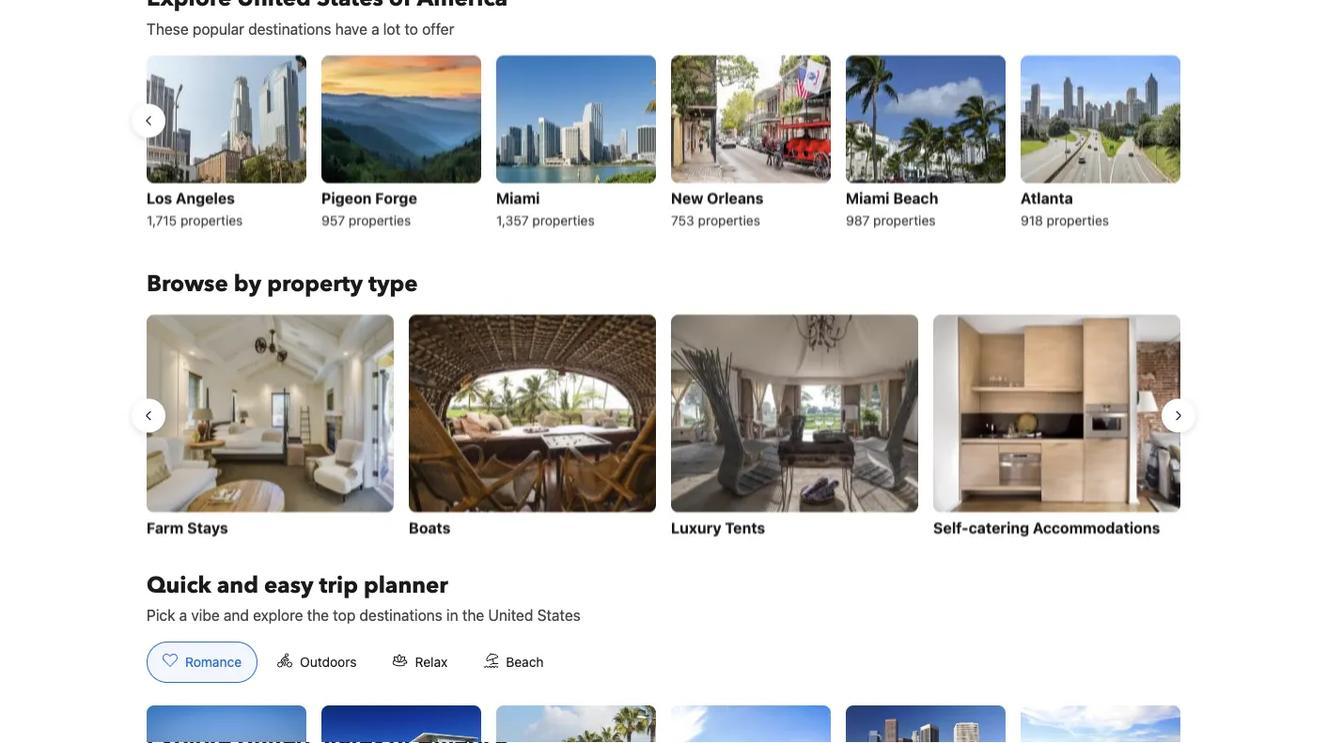 Task type: locate. For each thing, give the bounding box(es) containing it.
beach inside miami beach 987 properties
[[894, 189, 939, 207]]

destinations
[[248, 20, 331, 38], [360, 607, 443, 625]]

trip
[[319, 570, 358, 601]]

a left lot
[[371, 20, 379, 38]]

properties for miami
[[874, 213, 936, 228]]

properties down forge
[[349, 213, 411, 228]]

2 the from the left
[[463, 607, 485, 625]]

region containing los angeles
[[132, 47, 1196, 239]]

tab list containing romance
[[132, 642, 575, 684]]

1 vertical spatial destinations
[[360, 607, 443, 625]]

0 vertical spatial a
[[371, 20, 379, 38]]

miami up "1,357"
[[496, 189, 540, 207]]

pick
[[147, 607, 175, 625]]

beach inside 'button'
[[506, 655, 544, 670]]

miami inside miami 1,357 properties
[[496, 189, 540, 207]]

miami
[[496, 189, 540, 207], [846, 189, 890, 207]]

properties for pigeon
[[349, 213, 411, 228]]

properties inside miami beach 987 properties
[[874, 213, 936, 228]]

properties right "1,357"
[[533, 213, 595, 228]]

miami up 987
[[846, 189, 890, 207]]

6 properties from the left
[[1047, 213, 1110, 228]]

properties down atlanta
[[1047, 213, 1110, 228]]

luxury tents link
[[671, 315, 919, 541]]

region containing farm stays
[[132, 307, 1196, 548]]

properties inside the new orleans 753 properties
[[698, 213, 761, 228]]

catering
[[969, 518, 1030, 536]]

0 horizontal spatial beach
[[506, 655, 544, 670]]

properties right 987
[[874, 213, 936, 228]]

properties down angeles
[[181, 213, 243, 228]]

0 horizontal spatial the
[[307, 607, 329, 625]]

0 vertical spatial region
[[132, 47, 1196, 239]]

destinations down the planner
[[360, 607, 443, 625]]

angeles
[[176, 189, 235, 207]]

918
[[1021, 213, 1044, 228]]

1 horizontal spatial a
[[371, 20, 379, 38]]

3 properties from the left
[[533, 213, 595, 228]]

popular
[[193, 20, 244, 38]]

1 vertical spatial beach
[[506, 655, 544, 670]]

property
[[267, 269, 363, 300]]

2 properties from the left
[[349, 213, 411, 228]]

have
[[335, 20, 368, 38]]

properties inside los angeles 1,715 properties
[[181, 213, 243, 228]]

planner
[[364, 570, 448, 601]]

1 miami from the left
[[496, 189, 540, 207]]

properties down orleans
[[698, 213, 761, 228]]

1 horizontal spatial miami
[[846, 189, 890, 207]]

tab list
[[132, 642, 575, 684]]

0 horizontal spatial a
[[179, 607, 187, 625]]

0 horizontal spatial miami
[[496, 189, 540, 207]]

957
[[322, 213, 345, 228]]

beach
[[894, 189, 939, 207], [506, 655, 544, 670]]

boats
[[409, 518, 451, 536]]

0 vertical spatial beach
[[894, 189, 939, 207]]

properties for los
[[181, 213, 243, 228]]

in
[[447, 607, 459, 625]]

relax button
[[377, 642, 464, 684]]

these
[[147, 20, 189, 38]]

and up vibe
[[217, 570, 259, 601]]

5 properties from the left
[[874, 213, 936, 228]]

outdoors
[[300, 655, 357, 670]]

the
[[307, 607, 329, 625], [463, 607, 485, 625]]

explore
[[253, 607, 303, 625]]

miami beach 987 properties
[[846, 189, 939, 228]]

987
[[846, 213, 870, 228]]

self-catering accommodations
[[934, 518, 1161, 536]]

destinations left have
[[248, 20, 331, 38]]

a
[[371, 20, 379, 38], [179, 607, 187, 625]]

753
[[671, 213, 695, 228]]

lot
[[383, 20, 401, 38]]

luxury
[[671, 518, 722, 536]]

miami inside miami beach 987 properties
[[846, 189, 890, 207]]

vibe
[[191, 607, 220, 625]]

1 properties from the left
[[181, 213, 243, 228]]

1 horizontal spatial destinations
[[360, 607, 443, 625]]

properties inside pigeon forge 957 properties
[[349, 213, 411, 228]]

accommodations
[[1033, 518, 1161, 536]]

0 vertical spatial destinations
[[248, 20, 331, 38]]

united
[[488, 607, 533, 625]]

1 horizontal spatial the
[[463, 607, 485, 625]]

the right in
[[463, 607, 485, 625]]

pigeon forge 957 properties
[[322, 189, 417, 228]]

2 miami from the left
[[846, 189, 890, 207]]

new orleans 753 properties
[[671, 189, 764, 228]]

properties
[[181, 213, 243, 228], [349, 213, 411, 228], [533, 213, 595, 228], [698, 213, 761, 228], [874, 213, 936, 228], [1047, 213, 1110, 228]]

1 region from the top
[[132, 47, 1196, 239]]

stays
[[187, 518, 228, 536]]

and right vibe
[[224, 607, 249, 625]]

region
[[132, 47, 1196, 239], [132, 307, 1196, 548]]

1 vertical spatial region
[[132, 307, 1196, 548]]

orleans
[[707, 189, 764, 207]]

0 vertical spatial and
[[217, 570, 259, 601]]

the left top
[[307, 607, 329, 625]]

2 region from the top
[[132, 307, 1196, 548]]

and
[[217, 570, 259, 601], [224, 607, 249, 625]]

properties for new
[[698, 213, 761, 228]]

4 properties from the left
[[698, 213, 761, 228]]

1 horizontal spatial beach
[[894, 189, 939, 207]]

a left vibe
[[179, 607, 187, 625]]

1 vertical spatial a
[[179, 607, 187, 625]]

relax
[[415, 655, 448, 670]]



Task type: describe. For each thing, give the bounding box(es) containing it.
1,357
[[496, 213, 529, 228]]

farm stays
[[147, 518, 228, 536]]

to
[[405, 20, 418, 38]]

1,715
[[147, 213, 177, 228]]

quick
[[147, 570, 211, 601]]

miami for beach
[[846, 189, 890, 207]]

quick and easy trip planner pick a vibe and explore the top destinations in the united states
[[147, 570, 581, 625]]

0 horizontal spatial destinations
[[248, 20, 331, 38]]

outdoors button
[[261, 642, 373, 684]]

pigeon
[[322, 189, 372, 207]]

atlanta 918 properties
[[1021, 189, 1110, 228]]

atlanta
[[1021, 189, 1074, 207]]

easy
[[264, 570, 314, 601]]

by
[[234, 269, 262, 300]]

1 vertical spatial and
[[224, 607, 249, 625]]

a inside quick and easy trip planner pick a vibe and explore the top destinations in the united states
[[179, 607, 187, 625]]

destinations inside quick and easy trip planner pick a vibe and explore the top destinations in the united states
[[360, 607, 443, 625]]

browse
[[147, 269, 228, 300]]

romance button
[[147, 642, 258, 684]]

properties inside miami 1,357 properties
[[533, 213, 595, 228]]

these popular destinations have a lot to offer
[[147, 20, 455, 38]]

1 the from the left
[[307, 607, 329, 625]]

states
[[537, 607, 581, 625]]

farm
[[147, 518, 184, 536]]

beach button
[[468, 642, 560, 684]]

los angeles 1,715 properties
[[147, 189, 243, 228]]

farm stays link
[[147, 315, 394, 541]]

tents
[[725, 518, 766, 536]]

browse by property type
[[147, 269, 418, 300]]

romance
[[185, 655, 242, 670]]

boats link
[[409, 315, 656, 541]]

los
[[147, 189, 172, 207]]

properties inside atlanta 918 properties
[[1047, 213, 1110, 228]]

forge
[[375, 189, 417, 207]]

new
[[671, 189, 704, 207]]

miami 1,357 properties
[[496, 189, 595, 228]]

luxury tents
[[671, 518, 766, 536]]

self-catering accommodations link
[[934, 315, 1181, 541]]

miami for 1,357
[[496, 189, 540, 207]]

type
[[369, 269, 418, 300]]

top
[[333, 607, 356, 625]]

self-
[[934, 518, 969, 536]]

offer
[[422, 20, 455, 38]]



Task type: vqa. For each thing, say whether or not it's contained in the screenshot.
Quick and easy trip planner Pick a vibe and explore the top destinations in the United States
yes



